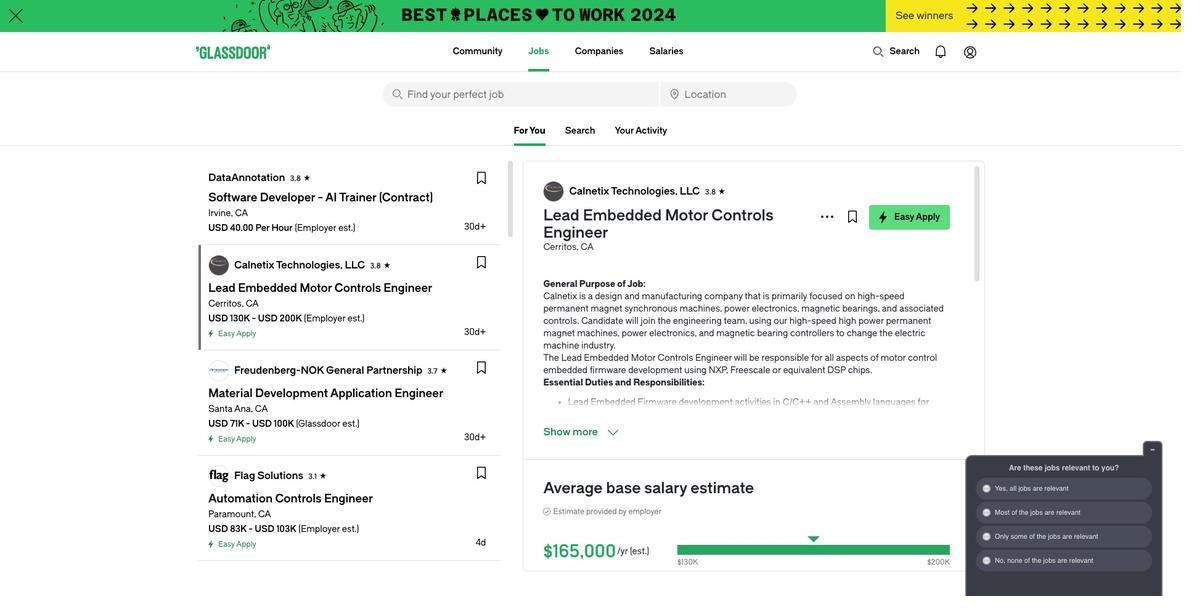 Task type: locate. For each thing, give the bounding box(es) containing it.
and right bearings,
[[882, 304, 897, 314]]

0 vertical spatial llc
[[680, 186, 700, 197]]

santa
[[208, 404, 232, 415]]

technologies, up lead embedded motor controls engineer cerritos, ca
[[611, 186, 677, 197]]

using left nxp,
[[684, 366, 707, 376]]

0 vertical spatial cerritos,
[[543, 242, 579, 253]]

technologies, down 'hour'
[[276, 260, 343, 271]]

(employer right usd 200k
[[304, 314, 345, 324]]

freescale
[[730, 366, 770, 376]]

1 vertical spatial controls
[[658, 353, 693, 364]]

employer
[[628, 508, 662, 517]]

using
[[749, 316, 772, 327], [684, 366, 707, 376]]

0 vertical spatial embedded
[[583, 207, 662, 224]]

will left be
[[734, 353, 747, 364]]

lottie animation container image
[[926, 37, 955, 67], [955, 37, 985, 67], [955, 37, 985, 67], [872, 46, 885, 58], [872, 46, 885, 58]]

ca up the purpose
[[581, 242, 594, 253]]

easy apply for flag solutions
[[218, 541, 256, 549]]

1 horizontal spatial for
[[918, 398, 929, 408]]

community link
[[453, 32, 503, 72]]

electronics, down engineering
[[649, 329, 697, 339]]

permanent inside lead embedded firmware development activities in c/c++ and assembly languages for permanent magnet motors/generators control.
[[568, 410, 613, 420]]

for up equivalent
[[811, 353, 823, 364]]

0 horizontal spatial technologies,
[[276, 260, 343, 271]]

2 vertical spatial (employer
[[298, 525, 340, 535]]

2 vertical spatial 30d+
[[464, 433, 486, 443]]

calnetix technologies, llc inside 'jobs list' element
[[234, 260, 365, 271]]

of
[[617, 279, 626, 290], [870, 353, 879, 364], [1012, 509, 1017, 517], [1029, 533, 1035, 541], [1024, 557, 1030, 565]]

development up responsibilities:
[[628, 366, 682, 376]]

2 vertical spatial lead
[[568, 398, 589, 408]]

easy apply inside easy apply button
[[894, 212, 940, 223]]

0 vertical spatial to
[[836, 329, 845, 339]]

2 vertical spatial calnetix
[[543, 292, 577, 302]]

0 horizontal spatial magnetic
[[716, 329, 755, 339]]

will left join
[[625, 316, 639, 327]]

permanent up controls.
[[543, 304, 589, 314]]

power up change on the bottom
[[859, 316, 884, 327]]

is
[[579, 292, 586, 302], [763, 292, 770, 302]]

None field
[[383, 82, 659, 107], [660, 82, 797, 107]]

1 vertical spatial calnetix technologies, llc
[[234, 260, 365, 271]]

nxp,
[[709, 366, 728, 376]]

1 vertical spatial machines,
[[577, 329, 620, 339]]

industry.
[[581, 341, 616, 351]]

all right yes,
[[1010, 485, 1017, 493]]

1 horizontal spatial electronics,
[[752, 304, 799, 314]]

0 horizontal spatial none field
[[383, 82, 659, 107]]

power down join
[[622, 329, 647, 339]]

calnetix inside 'jobs list' element
[[234, 260, 274, 271]]

30d+
[[464, 222, 486, 232], [464, 327, 486, 338], [464, 433, 486, 443]]

calnetix up controls.
[[543, 292, 577, 302]]

0 horizontal spatial controls
[[658, 353, 693, 364]]

ca right "ana,"
[[255, 404, 268, 415]]

- right usd 130k at the left bottom
[[252, 314, 256, 324]]

0 vertical spatial magnetic
[[801, 304, 840, 314]]

of right some
[[1029, 533, 1035, 541]]

0 horizontal spatial engineer
[[543, 224, 608, 242]]

permanent up more
[[568, 410, 613, 420]]

0 vertical spatial power
[[724, 304, 750, 314]]

0 vertical spatial 30d+
[[464, 222, 486, 232]]

2 horizontal spatial power
[[859, 316, 884, 327]]

machines,
[[680, 304, 722, 314], [577, 329, 620, 339]]

ca up usd 130k at the left bottom
[[246, 299, 259, 309]]

1 horizontal spatial llc
[[680, 186, 700, 197]]

lead
[[543, 207, 579, 224], [561, 353, 582, 364], [568, 398, 589, 408]]

usd 100k
[[252, 419, 294, 430]]

1 horizontal spatial to
[[1092, 464, 1099, 473]]

permanent up electric
[[886, 316, 931, 327]]

calnetix technologies, llc down 'hour'
[[234, 260, 365, 271]]

engineering
[[673, 316, 722, 327]]

1 vertical spatial motor
[[631, 353, 656, 364]]

1 vertical spatial all
[[1010, 485, 1017, 493]]

aspects
[[836, 353, 868, 364]]

1 vertical spatial 3.8
[[705, 188, 716, 197]]

machines, up engineering
[[680, 304, 722, 314]]

0 vertical spatial using
[[749, 316, 772, 327]]

0 vertical spatial -
[[252, 314, 256, 324]]

1 horizontal spatial none field
[[660, 82, 797, 107]]

- inside cerritos, ca usd 130k - usd 200k (employer est.)
[[252, 314, 256, 324]]

all up dsp
[[825, 353, 834, 364]]

(employer for solutions
[[298, 525, 340, 535]]

embedded
[[543, 366, 588, 376]]

1 horizontal spatial all
[[1010, 485, 1017, 493]]

2 horizontal spatial 3.8
[[705, 188, 716, 197]]

general inside 'jobs list' element
[[326, 365, 364, 377]]

easy for flag solutions
[[218, 541, 235, 549]]

search right you
[[565, 126, 595, 136]]

magnet
[[591, 304, 622, 314], [543, 329, 575, 339], [615, 410, 647, 420]]

see winners
[[896, 10, 953, 22]]

calnetix technologies, llc logo image
[[544, 182, 564, 202], [209, 256, 229, 276]]

0 vertical spatial 3.8
[[290, 174, 301, 183]]

1 vertical spatial llc
[[345, 260, 365, 271]]

magnetic down team,
[[716, 329, 755, 339]]

(employer right "usd 103k"
[[298, 525, 340, 535]]

to left you?
[[1092, 464, 1099, 473]]

est.) inside cerritos, ca usd 130k - usd 200k (employer est.)
[[348, 314, 365, 324]]

development up motors/generators in the right of the page
[[679, 398, 733, 408]]

technologies, inside 'jobs list' element
[[276, 260, 343, 271]]

using up bearing
[[749, 316, 772, 327]]

1 vertical spatial calnetix
[[234, 260, 274, 271]]

irvine, ca usd 40.00 per hour (employer est.)
[[208, 208, 355, 234]]

are up no, none of the jobs are relevant
[[1062, 533, 1072, 541]]

est.) inside paramount, ca usd 83k - usd 103k (employer est.)
[[342, 525, 359, 535]]

1 horizontal spatial 3.8
[[370, 262, 381, 271]]

engineer up the purpose
[[543, 224, 608, 242]]

1 vertical spatial embedded
[[584, 353, 629, 364]]

is right the that
[[763, 292, 770, 302]]

0 vertical spatial calnetix
[[569, 186, 609, 197]]

lead inside lead embedded firmware development activities in c/c++ and assembly languages for permanent magnet motors/generators control.
[[568, 398, 589, 408]]

estimate provided by employer
[[553, 508, 662, 517]]

2 none field from the left
[[660, 82, 797, 107]]

for right languages
[[918, 398, 929, 408]]

for you link
[[514, 124, 545, 139]]

2 30d+ from the top
[[464, 327, 486, 338]]

(glassdoor
[[296, 419, 340, 430]]

irvine,
[[208, 208, 233, 219]]

the right some
[[1037, 533, 1046, 541]]

equivalent
[[783, 366, 825, 376]]

0 vertical spatial technologies,
[[611, 186, 677, 197]]

will
[[625, 316, 639, 327], [734, 353, 747, 364]]

control.
[[728, 410, 760, 420]]

usd 103k
[[255, 525, 296, 535]]

solutions
[[257, 470, 303, 482]]

controls.
[[543, 316, 579, 327]]

calnetix technologies, llc
[[569, 186, 700, 197], [234, 260, 365, 271]]

jobs down the these
[[1018, 485, 1031, 493]]

calnetix technologies, llc logo image inside 'jobs list' element
[[209, 256, 229, 276]]

jobs up no, none of the jobs are relevant
[[1048, 533, 1061, 541]]

0 vertical spatial permanent
[[543, 304, 589, 314]]

1 vertical spatial magnet
[[543, 329, 575, 339]]

hour
[[272, 223, 293, 234]]

lead embedded firmware development activities in c/c++ and assembly languages for permanent magnet motors/generators control.
[[568, 398, 929, 420]]

(employer inside paramount, ca usd 83k - usd 103k (employer est.)
[[298, 525, 340, 535]]

0 horizontal spatial search
[[565, 126, 595, 136]]

calnetix technologies, llc up lead embedded motor controls engineer cerritos, ca
[[569, 186, 700, 197]]

the right none
[[1032, 557, 1041, 565]]

1 vertical spatial search
[[565, 126, 595, 136]]

1 vertical spatial -
[[246, 419, 250, 430]]

magnet down controls.
[[543, 329, 575, 339]]

relevant left you?
[[1062, 464, 1090, 473]]

general left the purpose
[[543, 279, 577, 290]]

embedded for motor
[[583, 207, 662, 224]]

0 horizontal spatial for
[[811, 353, 823, 364]]

1 horizontal spatial calnetix technologies, llc
[[569, 186, 700, 197]]

the
[[658, 316, 671, 327], [880, 329, 893, 339], [1019, 509, 1029, 517], [1037, 533, 1046, 541], [1032, 557, 1041, 565]]

4d
[[476, 538, 486, 549]]

you?
[[1101, 464, 1119, 473]]

are down only some of the jobs are relevant
[[1058, 557, 1067, 565]]

magnet down 'firmware'
[[615, 410, 647, 420]]

no,
[[995, 557, 1006, 565]]

1 horizontal spatial motor
[[665, 207, 708, 224]]

job:
[[627, 279, 646, 290]]

lottie animation container image
[[403, 32, 453, 70], [403, 32, 453, 70], [926, 37, 955, 67]]

salaries link
[[649, 32, 683, 72]]

1 vertical spatial power
[[859, 316, 884, 327]]

show
[[543, 427, 570, 438]]

relevant down only some of the jobs are relevant
[[1069, 557, 1093, 565]]

change
[[847, 329, 877, 339]]

0 vertical spatial lead
[[543, 207, 579, 224]]

jobs right the these
[[1045, 464, 1060, 473]]

(employer right 'hour'
[[295, 223, 336, 234]]

search down see
[[890, 46, 920, 57]]

Search keyword field
[[383, 82, 659, 107]]

0 horizontal spatial motor
[[631, 353, 656, 364]]

and inside lead embedded firmware development activities in c/c++ and assembly languages for permanent magnet motors/generators control.
[[814, 398, 829, 408]]

0 horizontal spatial is
[[579, 292, 586, 302]]

these
[[1023, 464, 1043, 473]]

most of the jobs are relevant
[[995, 509, 1081, 517]]

easy for freudenberg-nok general partnership
[[218, 435, 235, 444]]

ca up usd 40.00
[[235, 208, 248, 219]]

languages
[[873, 398, 915, 408]]

0 horizontal spatial calnetix technologies, llc
[[234, 260, 365, 271]]

ca inside cerritos, ca usd 130k - usd 200k (employer est.)
[[246, 299, 259, 309]]

power up team,
[[724, 304, 750, 314]]

1 horizontal spatial calnetix technologies, llc logo image
[[544, 182, 564, 202]]

- right usd 83k
[[249, 525, 253, 535]]

for inside lead embedded firmware development activities in c/c++ and assembly languages for permanent magnet motors/generators control.
[[918, 398, 929, 408]]

general
[[543, 279, 577, 290], [326, 365, 364, 377]]

salaries
[[649, 46, 683, 57]]

relevant down "are these jobs relevant to you?"
[[1044, 485, 1069, 493]]

magnet down design at the right of page
[[591, 304, 622, 314]]

to
[[836, 329, 845, 339], [1092, 464, 1099, 473]]

magnet inside lead embedded firmware development activities in c/c++ and assembly languages for permanent magnet motors/generators control.
[[615, 410, 647, 420]]

c/c++
[[783, 398, 811, 408]]

0 horizontal spatial using
[[684, 366, 707, 376]]

0 horizontal spatial all
[[825, 353, 834, 364]]

are up only some of the jobs are relevant
[[1045, 509, 1055, 517]]

-
[[252, 314, 256, 324], [246, 419, 250, 430], [249, 525, 253, 535]]

1 vertical spatial technologies,
[[276, 260, 343, 271]]

0 vertical spatial controls
[[712, 207, 774, 224]]

calnetix down per
[[234, 260, 274, 271]]

1 30d+ from the top
[[464, 222, 486, 232]]

1 vertical spatial lead
[[561, 353, 582, 364]]

of left motor
[[870, 353, 879, 364]]

0 vertical spatial development
[[628, 366, 682, 376]]

0 horizontal spatial will
[[625, 316, 639, 327]]

1 vertical spatial high-
[[790, 316, 811, 327]]

high- up controllers
[[790, 316, 811, 327]]

for
[[811, 353, 823, 364], [918, 398, 929, 408]]

technologies, for calnetix technologies, llc logo to the top
[[611, 186, 677, 197]]

- inside paramount, ca usd 83k - usd 103k (employer est.)
[[249, 525, 253, 535]]

calnetix for calnetix technologies, llc logo to the top
[[569, 186, 609, 197]]

relevant up only some of the jobs are relevant
[[1056, 509, 1081, 517]]

are down the these
[[1033, 485, 1043, 493]]

high-
[[858, 292, 880, 302], [790, 316, 811, 327]]

- down "ana,"
[[246, 419, 250, 430]]

1 horizontal spatial controls
[[712, 207, 774, 224]]

ca inside paramount, ca usd 83k - usd 103k (employer est.)
[[258, 510, 271, 520]]

(est.)
[[630, 547, 649, 557]]

2 vertical spatial power
[[622, 329, 647, 339]]

$130k
[[678, 559, 698, 567]]

0 vertical spatial general
[[543, 279, 577, 290]]

1 vertical spatial development
[[679, 398, 733, 408]]

1 horizontal spatial technologies,
[[611, 186, 677, 197]]

3 30d+ from the top
[[464, 433, 486, 443]]

of for only
[[1029, 533, 1035, 541]]

0 vertical spatial engineer
[[543, 224, 608, 242]]

1 none field from the left
[[383, 82, 659, 107]]

1 horizontal spatial high-
[[858, 292, 880, 302]]

1 vertical spatial for
[[918, 398, 929, 408]]

1 vertical spatial general
[[326, 365, 364, 377]]

1 horizontal spatial using
[[749, 316, 772, 327]]

activity
[[636, 126, 667, 136]]

1 vertical spatial engineer
[[695, 353, 732, 364]]

usd 83k
[[208, 525, 247, 535]]

of right none
[[1024, 557, 1030, 565]]

lead inside lead embedded motor controls engineer cerritos, ca
[[543, 207, 579, 224]]

0 vertical spatial (employer
[[295, 223, 336, 234]]

0 horizontal spatial cerritos,
[[208, 299, 244, 309]]

to down high
[[836, 329, 845, 339]]

est.) inside santa ana, ca usd 71k - usd 100k (glassdoor est.)
[[342, 419, 359, 430]]

embedded inside lead embedded firmware development activities in c/c++ and assembly languages for permanent magnet motors/generators control.
[[591, 398, 636, 408]]

ca
[[235, 208, 248, 219], [581, 242, 594, 253], [246, 299, 259, 309], [255, 404, 268, 415], [258, 510, 271, 520]]

1 horizontal spatial cerritos,
[[543, 242, 579, 253]]

join
[[641, 316, 656, 327]]

speed up controllers
[[811, 316, 836, 327]]

are
[[1033, 485, 1043, 493], [1045, 509, 1055, 517], [1062, 533, 1072, 541], [1058, 557, 1067, 565]]

speed up associated
[[880, 292, 905, 302]]

permanent
[[543, 304, 589, 314], [886, 316, 931, 327], [568, 410, 613, 420]]

embedded
[[583, 207, 662, 224], [584, 353, 629, 364], [591, 398, 636, 408]]

associated
[[899, 304, 944, 314]]

jobs down yes, all jobs are relevant
[[1030, 509, 1043, 517]]

engineer up nxp,
[[695, 353, 732, 364]]

provided
[[586, 508, 617, 517]]

1 vertical spatial (employer
[[304, 314, 345, 324]]

ca for cerritos, ca usd 130k - usd 200k (employer est.)
[[246, 299, 259, 309]]

calnetix down 'search' link
[[569, 186, 609, 197]]

motors/generators
[[649, 410, 726, 420]]

is left a
[[579, 292, 586, 302]]

be
[[749, 353, 760, 364]]

ca inside santa ana, ca usd 71k - usd 100k (glassdoor est.)
[[255, 404, 268, 415]]

1 horizontal spatial engineer
[[695, 353, 732, 364]]

0 horizontal spatial to
[[836, 329, 845, 339]]

0 vertical spatial motor
[[665, 207, 708, 224]]

ana,
[[234, 404, 253, 415]]

(employer inside 'irvine, ca usd 40.00 per hour (employer est.)'
[[295, 223, 336, 234]]

0 vertical spatial calnetix technologies, llc
[[569, 186, 700, 197]]

development
[[628, 366, 682, 376], [679, 398, 733, 408]]

1 horizontal spatial general
[[543, 279, 577, 290]]

easy apply for calnetix technologies, llc
[[218, 330, 256, 338]]

ca up "usd 103k"
[[258, 510, 271, 520]]

ca inside 'irvine, ca usd 40.00 per hour (employer est.)'
[[235, 208, 248, 219]]

of left 'job:'
[[617, 279, 626, 290]]

high- up bearings,
[[858, 292, 880, 302]]

only some of the jobs are relevant
[[995, 533, 1098, 541]]

easy
[[894, 212, 914, 223], [218, 330, 235, 338], [218, 435, 235, 444], [218, 541, 235, 549]]

calnetix
[[569, 186, 609, 197], [234, 260, 274, 271], [543, 292, 577, 302]]

1 vertical spatial calnetix technologies, llc logo image
[[209, 256, 229, 276]]

apply
[[916, 212, 940, 223], [236, 330, 256, 338], [236, 435, 256, 444], [236, 541, 256, 549]]

santa ana, ca usd 71k - usd 100k (glassdoor est.)
[[208, 404, 359, 430]]

electronics, up our
[[752, 304, 799, 314]]

flag solutions logo image
[[209, 467, 229, 486]]

1 vertical spatial electronics,
[[649, 329, 697, 339]]

30d+ for llc
[[464, 327, 486, 338]]

magnetic down focused in the right of the page
[[801, 304, 840, 314]]

2 is from the left
[[763, 292, 770, 302]]

general right nok
[[326, 365, 364, 377]]

machines, up 'industry.'
[[577, 329, 620, 339]]

1 horizontal spatial is
[[763, 292, 770, 302]]

0 horizontal spatial llc
[[345, 260, 365, 271]]

(employer inside cerritos, ca usd 130k - usd 200k (employer est.)
[[304, 314, 345, 324]]

1 vertical spatial 30d+
[[464, 327, 486, 338]]

1 vertical spatial will
[[734, 353, 747, 364]]

flag
[[234, 470, 255, 482]]

and right the c/c++
[[814, 398, 829, 408]]

2 vertical spatial magnet
[[615, 410, 647, 420]]

est.) inside 'irvine, ca usd 40.00 per hour (employer est.)'
[[338, 223, 355, 234]]

0 horizontal spatial machines,
[[577, 329, 620, 339]]

flag solutions
[[234, 470, 303, 482]]

1 horizontal spatial search
[[890, 46, 920, 57]]

none field search keyword
[[383, 82, 659, 107]]

embedded inside lead embedded motor controls engineer cerritos, ca
[[583, 207, 662, 224]]

lead embedded motor controls engineer cerritos, ca
[[543, 207, 774, 253]]



Task type: describe. For each thing, give the bounding box(es) containing it.
0 vertical spatial calnetix technologies, llc logo image
[[544, 182, 564, 202]]

responsibilities:
[[633, 378, 705, 388]]

easy apply for freudenberg-nok general partnership
[[218, 435, 256, 444]]

1 vertical spatial permanent
[[886, 316, 931, 327]]

0 horizontal spatial speed
[[811, 316, 836, 327]]

ca inside lead embedded motor controls engineer cerritos, ca
[[581, 242, 594, 253]]

firmware
[[638, 398, 677, 408]]

the right most
[[1019, 509, 1029, 517]]

freudenberg-nok general partnership
[[234, 365, 422, 377]]

the
[[543, 353, 559, 364]]

motor inside general purpose of job: calnetix is a design and manufacturing company that is primarily focused on high-speed permanent magnet synchronous machines, power electronics, magnetic bearings, and associated controls. candidate will join the engineering team, using our high-speed high power permanent magnet machines, power electronics, and magnetic bearing controllers to change the electric machine industry. the lead embedded motor controls engineer will be responsible for all aspects of motor control embedded firmware development using nxp, freescale or equivalent dsp chips. essential duties and responsibilities:
[[631, 353, 656, 364]]

0 horizontal spatial high-
[[790, 316, 811, 327]]

assembly
[[831, 398, 871, 408]]

and down engineering
[[699, 329, 714, 339]]

all inside general purpose of job: calnetix is a design and manufacturing company that is primarily focused on high-speed permanent magnet synchronous machines, power electronics, magnetic bearings, and associated controls. candidate will join the engineering team, using our high-speed high power permanent magnet machines, power electronics, and magnetic bearing controllers to change the electric machine industry. the lead embedded motor controls engineer will be responsible for all aspects of motor control embedded firmware development using nxp, freescale or equivalent dsp chips. essential duties and responsibilities:
[[825, 353, 834, 364]]

search link
[[565, 124, 595, 139]]

per
[[255, 223, 270, 234]]

(employer for technologies,
[[304, 314, 345, 324]]

0 vertical spatial speed
[[880, 292, 905, 302]]

primarily
[[772, 292, 807, 302]]

1 horizontal spatial will
[[734, 353, 747, 364]]

- for flag
[[249, 525, 253, 535]]

are these jobs relevant to you?
[[1009, 464, 1119, 473]]

estimate
[[691, 480, 754, 497]]

general purpose of job: calnetix is a design and manufacturing company that is primarily focused on high-speed permanent magnet synchronous machines, power electronics, magnetic bearings, and associated controls. candidate will join the engineering team, using our high-speed high power permanent magnet machines, power electronics, and magnetic bearing controllers to change the electric machine industry. the lead embedded motor controls engineer will be responsible for all aspects of motor control embedded firmware development using nxp, freescale or equivalent dsp chips. essential duties and responsibilities:
[[543, 279, 944, 388]]

are
[[1009, 464, 1021, 473]]

freudenberg-nok general partnership logo image
[[209, 361, 229, 381]]

1 is from the left
[[579, 292, 586, 302]]

0 vertical spatial magnet
[[591, 304, 622, 314]]

see winners link
[[886, 0, 1181, 33]]

companies link
[[575, 32, 623, 72]]

and down 'job:'
[[624, 292, 640, 302]]

1 vertical spatial using
[[684, 366, 707, 376]]

for
[[514, 126, 528, 136]]

responsible
[[762, 353, 809, 364]]

a
[[588, 292, 593, 302]]

- inside santa ana, ca usd 71k - usd 100k (glassdoor est.)
[[246, 419, 250, 430]]

controls inside general purpose of job: calnetix is a design and manufacturing company that is primarily focused on high-speed permanent magnet synchronous machines, power electronics, magnetic bearings, and associated controls. candidate will join the engineering team, using our high-speed high power permanent magnet machines, power electronics, and magnetic bearing controllers to change the electric machine industry. the lead embedded motor controls engineer will be responsible for all aspects of motor control embedded firmware development using nxp, freescale or equivalent dsp chips. essential duties and responsibilities:
[[658, 353, 693, 364]]

jobs link
[[529, 32, 549, 72]]

purpose
[[579, 279, 615, 290]]

essential
[[543, 378, 583, 388]]

engineer inside general purpose of job: calnetix is a design and manufacturing company that is primarily focused on high-speed permanent magnet synchronous machines, power electronics, magnetic bearings, and associated controls. candidate will join the engineering team, using our high-speed high power permanent magnet machines, power electronics, and magnetic bearing controllers to change the electric machine industry. the lead embedded motor controls engineer will be responsible for all aspects of motor control embedded firmware development using nxp, freescale or equivalent dsp chips. essential duties and responsibilities:
[[695, 353, 732, 364]]

salary
[[644, 480, 687, 497]]

chips.
[[848, 366, 872, 376]]

general inside general purpose of job: calnetix is a design and manufacturing company that is primarily focused on high-speed permanent magnet synchronous machines, power electronics, magnetic bearings, and associated controls. candidate will join the engineering team, using our high-speed high power permanent magnet machines, power electronics, and magnetic bearing controllers to change the electric machine industry. the lead embedded motor controls engineer will be responsible for all aspects of motor control embedded firmware development using nxp, freescale or equivalent dsp chips. essential duties and responsibilities:
[[543, 279, 577, 290]]

team,
[[724, 316, 747, 327]]

calnetix for calnetix technologies, llc logo within the 'jobs list' element
[[234, 260, 274, 271]]

relevant up no, none of the jobs are relevant
[[1074, 533, 1098, 541]]

30d+ for general
[[464, 433, 486, 443]]

1 horizontal spatial magnetic
[[801, 304, 840, 314]]

development inside lead embedded firmware development activities in c/c++ and assembly languages for permanent magnet motors/generators control.
[[679, 398, 733, 408]]

the right join
[[658, 316, 671, 327]]

usd 130k
[[208, 314, 250, 324]]

only
[[995, 533, 1009, 541]]

freudenberg-
[[234, 365, 301, 377]]

none field search location
[[660, 82, 797, 107]]

jobs
[[529, 46, 549, 57]]

embedded for firmware
[[591, 398, 636, 408]]

engineer inside lead embedded motor controls engineer cerritos, ca
[[543, 224, 608, 242]]

technologies, for calnetix technologies, llc logo within the 'jobs list' element
[[276, 260, 343, 271]]

for inside general purpose of job: calnetix is a design and manufacturing company that is primarily focused on high-speed permanent magnet synchronous machines, power electronics, magnetic bearings, and associated controls. candidate will join the engineering team, using our high-speed high power permanent magnet machines, power electronics, and magnetic bearing controllers to change the electric machine industry. the lead embedded motor controls engineer will be responsible for all aspects of motor control embedded firmware development using nxp, freescale or equivalent dsp chips. essential duties and responsibilities:
[[811, 353, 823, 364]]

/yr
[[617, 547, 628, 557]]

high
[[839, 316, 856, 327]]

calnetix inside general purpose of job: calnetix is a design and manufacturing company that is primarily focused on high-speed permanent magnet synchronous machines, power electronics, magnetic bearings, and associated controls. candidate will join the engineering team, using our high-speed high power permanent magnet machines, power electronics, and magnetic bearing controllers to change the electric machine industry. the lead embedded motor controls engineer will be responsible for all aspects of motor control embedded firmware development using nxp, freescale or equivalent dsp chips. essential duties and responsibilities:
[[543, 292, 577, 302]]

3.1
[[308, 473, 317, 481]]

Search location field
[[660, 82, 797, 107]]

of right most
[[1012, 509, 1017, 517]]

paramount,
[[208, 510, 256, 520]]

and down firmware
[[615, 378, 631, 388]]

0 horizontal spatial electronics,
[[649, 329, 697, 339]]

winners
[[917, 10, 953, 22]]

controllers
[[790, 329, 834, 339]]

easy inside easy apply button
[[894, 212, 914, 223]]

$165,000 /yr (est.)
[[543, 542, 649, 562]]

usd 40.00
[[208, 223, 253, 234]]

2 vertical spatial 3.8
[[370, 262, 381, 271]]

llc inside 'jobs list' element
[[345, 260, 365, 271]]

our
[[774, 316, 787, 327]]

lead for firmware
[[568, 398, 589, 408]]

apply for freudenberg-nok general partnership
[[236, 435, 256, 444]]

apply inside easy apply button
[[916, 212, 940, 223]]

activities
[[735, 398, 771, 408]]

3.7
[[427, 367, 437, 376]]

0 vertical spatial machines,
[[680, 304, 722, 314]]

firmware
[[590, 366, 626, 376]]

manufacturing
[[642, 292, 702, 302]]

1 vertical spatial to
[[1092, 464, 1099, 473]]

1 vertical spatial magnetic
[[716, 329, 755, 339]]

ca for irvine, ca usd 40.00 per hour (employer est.)
[[235, 208, 248, 219]]

see
[[896, 10, 914, 22]]

easy for calnetix technologies, llc
[[218, 330, 235, 338]]

cerritos, ca usd 130k - usd 200k (employer est.)
[[208, 299, 365, 324]]

controls inside lead embedded motor controls engineer cerritos, ca
[[712, 207, 774, 224]]

0 vertical spatial electronics,
[[752, 304, 799, 314]]

est.) for cerritos, ca usd 130k - usd 200k (employer est.)
[[348, 314, 365, 324]]

est.) for paramount, ca usd 83k - usd 103k (employer est.)
[[342, 525, 359, 535]]

embedded inside general purpose of job: calnetix is a design and manufacturing company that is primarily focused on high-speed permanent magnet synchronous machines, power electronics, magnetic bearings, and associated controls. candidate will join the engineering team, using our high-speed high power permanent magnet machines, power electronics, and magnetic bearing controllers to change the electric machine industry. the lead embedded motor controls engineer will be responsible for all aspects of motor control embedded firmware development using nxp, freescale or equivalent dsp chips. essential duties and responsibilities:
[[584, 353, 629, 364]]

motor inside lead embedded motor controls engineer cerritos, ca
[[665, 207, 708, 224]]

of for no,
[[1024, 557, 1030, 565]]

more
[[573, 427, 598, 438]]

estimate
[[553, 508, 584, 517]]

your activity link
[[615, 124, 667, 139]]

machine
[[543, 341, 579, 351]]

yes, all jobs are relevant
[[995, 485, 1069, 493]]

community
[[453, 46, 503, 57]]

paramount, ca usd 83k - usd 103k (employer est.)
[[208, 510, 359, 535]]

of for general
[[617, 279, 626, 290]]

companies
[[575, 46, 623, 57]]

on
[[845, 292, 855, 302]]

average
[[543, 480, 603, 497]]

your
[[615, 126, 634, 136]]

1 horizontal spatial power
[[724, 304, 750, 314]]

show more
[[543, 427, 598, 438]]

dataannotation
[[208, 172, 285, 184]]

apply for calnetix technologies, llc
[[236, 330, 256, 338]]

ca for paramount, ca usd 83k - usd 103k (employer est.)
[[258, 510, 271, 520]]

lead inside general purpose of job: calnetix is a design and manufacturing company that is primarily focused on high-speed permanent magnet synchronous machines, power electronics, magnetic bearings, and associated controls. candidate will join the engineering team, using our high-speed high power permanent magnet machines, power electronics, and magnetic bearing controllers to change the electric machine industry. the lead embedded motor controls engineer will be responsible for all aspects of motor control embedded firmware development using nxp, freescale or equivalent dsp chips. essential duties and responsibilities:
[[561, 353, 582, 364]]

for you
[[514, 126, 545, 136]]

jobs list element
[[198, 161, 501, 597]]

search inside button
[[890, 46, 920, 57]]

focused
[[809, 292, 843, 302]]

est.) for irvine, ca usd 40.00 per hour (employer est.)
[[338, 223, 355, 234]]

synchronous
[[624, 304, 678, 314]]

some
[[1011, 533, 1027, 541]]

lead for motor
[[543, 207, 579, 224]]

or
[[772, 366, 781, 376]]

cerritos, inside lead embedded motor controls engineer cerritos, ca
[[543, 242, 579, 253]]

apply for flag solutions
[[236, 541, 256, 549]]

jobs down only some of the jobs are relevant
[[1043, 557, 1056, 565]]

partnership
[[366, 365, 422, 377]]

0 horizontal spatial power
[[622, 329, 647, 339]]

the left electric
[[880, 329, 893, 339]]

to inside general purpose of job: calnetix is a design and manufacturing company that is primarily focused on high-speed permanent magnet synchronous machines, power electronics, magnetic bearings, and associated controls. candidate will join the engineering team, using our high-speed high power permanent magnet machines, power electronics, and magnetic bearing controllers to change the electric machine industry. the lead embedded motor controls engineer will be responsible for all aspects of motor control embedded firmware development using nxp, freescale or equivalent dsp chips. essential duties and responsibilities:
[[836, 329, 845, 339]]

development inside general purpose of job: calnetix is a design and manufacturing company that is primarily focused on high-speed permanent magnet synchronous machines, power electronics, magnetic bearings, and associated controls. candidate will join the engineering team, using our high-speed high power permanent magnet machines, power electronics, and magnetic bearing controllers to change the electric machine industry. the lead embedded motor controls engineer will be responsible for all aspects of motor control embedded firmware development using nxp, freescale or equivalent dsp chips. essential duties and responsibilities:
[[628, 366, 682, 376]]

in
[[773, 398, 781, 408]]

usd 200k
[[258, 314, 302, 324]]

by
[[619, 508, 627, 517]]

usd 71k
[[208, 419, 244, 430]]

bearings,
[[842, 304, 880, 314]]

duties
[[585, 378, 613, 388]]

cerritos, inside cerritos, ca usd 130k - usd 200k (employer est.)
[[208, 299, 244, 309]]

- for calnetix
[[252, 314, 256, 324]]



Task type: vqa. For each thing, say whether or not it's contained in the screenshot.


